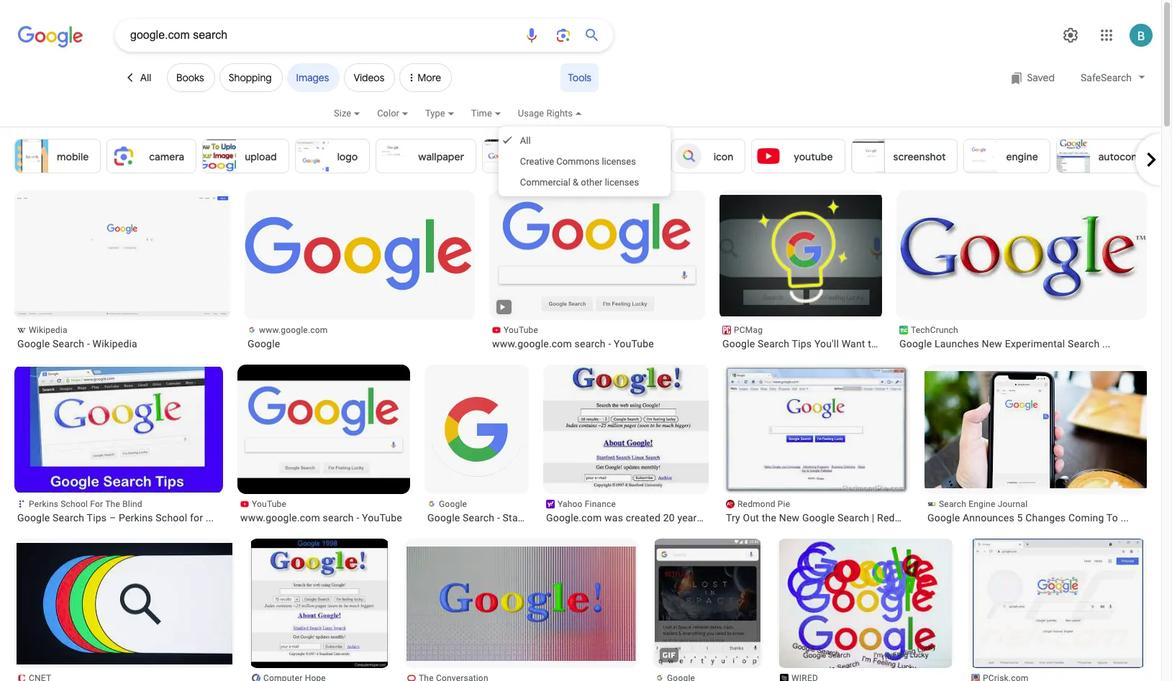 Task type: describe. For each thing, give the bounding box(es) containing it.
1 list item from the left
[[14, 539, 235, 682]]

new inside "list item"
[[779, 513, 800, 524]]

search for rightmost www.google.com search - youtube image
[[575, 338, 606, 350]]

google search - stay in the know with ... list item
[[425, 365, 613, 525]]

android
[[617, 150, 653, 163]]

camera link
[[107, 139, 197, 174]]

know
[[554, 513, 579, 524]]

1 vertical spatial wikipedia
[[93, 338, 137, 350]]

logo
[[337, 150, 358, 163]]

21 google search tips you'll want to learn | pcmag image
[[696, 195, 912, 317]]

www.google.com search - youtube element for bottom www.google.com search - youtube image
[[240, 512, 407, 525]]

... inside google.com was created 20 years ago — here's what it looked like when it  first launched "element"
[[725, 513, 734, 524]]

in
[[526, 513, 534, 524]]

google for google search - stay in the know with ...
[[428, 513, 460, 524]]

... inside 21 google search tips you'll want to learn | pcmag "element"
[[909, 338, 917, 350]]

for
[[90, 500, 103, 510]]

1 horizontal spatial perkins
[[119, 513, 153, 524]]

you'll
[[815, 338, 839, 350]]

google search tips – perkins school for the blind element
[[17, 512, 220, 525]]

google search - stay in the know with your google app image for google search - stay in the know with ... list item
[[425, 378, 529, 482]]

google for google announces 5 changes coming to ...
[[928, 513, 961, 524]]

changes
[[1026, 513, 1066, 524]]

google launches new experimental search ... list item
[[897, 191, 1148, 351]]

search inside 'google search tips – perkins school for the blind' element
[[53, 513, 84, 524]]

announces
[[963, 513, 1015, 524]]

1 horizontal spatial www.google.com search - youtube list item
[[490, 191, 706, 351]]

experimental
[[1006, 338, 1066, 350]]

yahoo
[[558, 500, 583, 510]]

usage rights button
[[518, 106, 599, 130]]

google search - wikipedia
[[17, 338, 137, 350]]

0 horizontal spatial pie
[[778, 500, 791, 510]]

want
[[842, 338, 866, 350]]

finance
[[585, 500, 616, 510]]

Search text field
[[130, 23, 515, 48]]

yahoo finance
[[558, 500, 616, 510]]

to
[[1107, 513, 1119, 524]]

tips for –
[[87, 513, 107, 524]]

google turns 25: the search engine revolutionised how we access  information, but will it survive ai? image
[[407, 547, 636, 662]]

0 vertical spatial licenses
[[602, 156, 636, 167]]

google.com was created 20 years ago — here's what it looked like when it  first launched element
[[546, 512, 734, 525]]

creative commons licenses
[[520, 156, 636, 167]]

size
[[334, 108, 351, 119]]

google element
[[248, 338, 472, 351]]

commons
[[557, 156, 600, 167]]

all link for books link
[[115, 63, 163, 92]]

type
[[425, 108, 445, 119]]

google search - stay in the know with ...
[[428, 513, 613, 524]]

search by image image
[[555, 27, 572, 44]]

1 vertical spatial all
[[520, 135, 531, 146]]

mobile
[[57, 150, 89, 163]]

google launches new experimental search features for tracking your online  purchases, reservations & events from gmail | techcrunch element
[[900, 338, 1145, 351]]

google for google launches new experimental search ...
[[900, 338, 933, 350]]

click to view animated gif image
[[659, 645, 680, 667]]

the inside "list item"
[[762, 513, 777, 524]]

6 list item from the left
[[969, 539, 1148, 682]]

out
[[743, 513, 760, 524]]

... inside google search - stay in the know with your google app element
[[604, 513, 613, 524]]

usage rights
[[518, 108, 573, 119]]

learn
[[880, 338, 906, 350]]

youtube
[[794, 150, 833, 163]]

www.google.com inside google list item
[[259, 325, 328, 335]]

search for bottom www.google.com search - youtube image
[[323, 513, 354, 524]]

with
[[582, 513, 602, 524]]

more
[[418, 71, 441, 84]]

google search tips – perkins school for the blind image
[[14, 367, 223, 493]]

list containing google search - wikipedia
[[14, 191, 1162, 682]]

perkins school for the blind
[[29, 500, 142, 510]]

... inside google launches new experimental search features for tracking your online  purchases, reservations & events from gmail | techcrunch element
[[1103, 338, 1111, 350]]

5
[[1018, 513, 1023, 524]]

to
[[868, 338, 878, 350]]

click to view animated gif tooltip
[[659, 645, 680, 667]]

screenshot link
[[851, 139, 959, 174]]

autocomplete link
[[1057, 139, 1173, 174]]

time
[[471, 108, 492, 119]]

tools button
[[561, 63, 599, 92]]

search inside google launches new experimental search features for tracking your online  purchases, reservations & events from gmail | techcrunch element
[[1068, 338, 1100, 350]]

1 vertical spatial licenses
[[605, 177, 639, 188]]

search engine journal
[[940, 500, 1028, 510]]

safesearch button
[[1074, 63, 1153, 92]]

autocomplete
[[1099, 150, 1165, 163]]

0 vertical spatial school
[[61, 500, 88, 510]]

2 list item from the left
[[249, 539, 390, 682]]

list containing mobile
[[14, 139, 1173, 174]]

www.google.com for bottom www.google.com search - youtube image
[[240, 513, 320, 524]]

5 list item from the left
[[778, 539, 955, 682]]

search inside the "google announces 5 changes coming to ..." list item
[[940, 500, 967, 510]]

... inside 'google search tips – perkins school for the blind' element
[[206, 513, 214, 524]]

google announces 5 changes coming to ... list item
[[925, 365, 1148, 525]]

pcmag
[[734, 325, 763, 335]]

was
[[605, 513, 624, 524]]

other
[[581, 177, 603, 188]]

the
[[105, 500, 120, 510]]

&
[[573, 177, 579, 188]]

- for the google search - wikipedia 'image'
[[87, 338, 90, 350]]

1 horizontal spatial www.google.com search - youtube image
[[490, 195, 706, 317]]

engine link
[[964, 139, 1051, 174]]

for
[[190, 513, 203, 524]]

google.com was created 20 years ago ...
[[546, 513, 734, 524]]

color button
[[377, 106, 425, 130]]

try out the new google search | redmond pie
[[726, 513, 939, 524]]

ago
[[705, 513, 723, 524]]

1 vertical spatial www.google.com search - youtube
[[240, 513, 402, 524]]

commercial & other licenses link
[[499, 172, 671, 193]]

safesearch
[[1081, 72, 1132, 83]]

google search tips – perkins school for ... list item
[[14, 365, 223, 525]]

youtube link
[[752, 139, 846, 174]]

books link
[[167, 63, 215, 92]]

commercial & other licenses
[[520, 177, 639, 188]]

try out the new google search | redmond pie image
[[724, 365, 911, 495]]

www.google.com for rightmost www.google.com search - youtube image
[[492, 338, 572, 350]]

google hopes ai can turn search into a conversation | wired image
[[780, 539, 952, 669]]

search inside google search - wikipedia element
[[53, 338, 84, 350]]

iphone link
[[482, 139, 569, 174]]

google search - wikipedia image
[[14, 195, 230, 317]]

google.com redirect - simple removal instructions, search engine fix  (updated) image
[[973, 539, 1144, 669]]

journal
[[998, 500, 1028, 510]]

google search - stay in the know with your google app element
[[428, 512, 613, 525]]

google for google search tips you'll want to learn ...
[[723, 338, 755, 350]]

screenshot
[[894, 150, 946, 163]]



Task type: locate. For each thing, give the bounding box(es) containing it.
|
[[872, 513, 875, 524]]

type button
[[425, 106, 471, 130]]

the right in
[[537, 513, 551, 524]]

0 vertical spatial www.google.com search - youtube list item
[[490, 191, 706, 351]]

upload
[[245, 150, 277, 163]]

0 vertical spatial www.google.com search - youtube image
[[490, 195, 706, 317]]

0 vertical spatial all
[[140, 71, 151, 84]]

0 horizontal spatial school
[[61, 500, 88, 510]]

1 vertical spatial list
[[14, 191, 1162, 682]]

the down redmond pie
[[762, 513, 777, 524]]

wallpaper link
[[376, 139, 477, 174]]

0 vertical spatial www.google.com
[[259, 325, 328, 335]]

new inside "list item"
[[982, 338, 1003, 350]]

0 horizontal spatial www.google.com search - youtube image
[[238, 365, 410, 495]]

3 list item from the left
[[405, 539, 639, 682]]

2 vertical spatial www.google.com
[[240, 513, 320, 524]]

licenses
[[602, 156, 636, 167], [605, 177, 639, 188]]

google image
[[245, 215, 475, 296]]

... right to
[[1121, 513, 1130, 524]]

pie
[[778, 500, 791, 510], [924, 513, 939, 524]]

google for google search tips – perkins school for ...
[[17, 513, 50, 524]]

click for video information image
[[497, 302, 508, 313]]

click for video information tooltip
[[497, 302, 509, 313]]

list
[[14, 139, 1173, 174], [14, 191, 1162, 682]]

upload link
[[202, 139, 289, 174]]

creative
[[520, 156, 554, 167]]

21 google search tips you'll want to learn | pcmag element
[[723, 338, 917, 351]]

coming
[[1069, 513, 1105, 524]]

- for bottom www.google.com search - youtube image
[[357, 513, 360, 524]]

engine
[[1007, 150, 1039, 163]]

tools
[[568, 71, 592, 84]]

created
[[626, 513, 661, 524]]

engine
[[969, 500, 996, 510]]

try out the new google search | redmond pie list item
[[724, 365, 939, 525]]

launches
[[935, 338, 980, 350]]

... right learn
[[909, 338, 917, 350]]

1 horizontal spatial www.google.com search - youtube
[[492, 338, 654, 350]]

google for google search - wikipedia
[[17, 338, 50, 350]]

all left books
[[140, 71, 151, 84]]

google search tips you'll want to learn ...
[[723, 338, 917, 350]]

commercial
[[520, 177, 571, 188]]

1 horizontal spatial google search - stay in the know with your google app image
[[655, 539, 761, 682]]

1 horizontal spatial www.google.com search - youtube element
[[492, 338, 703, 351]]

0 horizontal spatial google search - stay in the know with your google app image
[[425, 378, 529, 482]]

camera
[[149, 150, 184, 163]]

tips down for
[[87, 513, 107, 524]]

shopping
[[229, 71, 272, 84]]

usage
[[518, 108, 544, 119]]

0 vertical spatial list
[[14, 139, 1173, 174]]

... right experimental
[[1103, 338, 1111, 350]]

... right the ago
[[725, 513, 734, 524]]

20
[[664, 513, 675, 524]]

1 vertical spatial google search - stay in the know with your google app image
[[655, 539, 761, 682]]

1 the from the left
[[537, 513, 551, 524]]

tips left you'll
[[792, 338, 812, 350]]

google.com
[[546, 513, 602, 524]]

all link
[[115, 63, 163, 92], [499, 130, 671, 151]]

1 vertical spatial www.google.com search - youtube list item
[[238, 365, 410, 525]]

google search tips you'll want to learn ... list item
[[696, 191, 917, 351]]

google search - stay in the know with your google app image
[[425, 378, 529, 482], [655, 539, 761, 682]]

pie up the try out the new google search | redmond pie
[[778, 500, 791, 510]]

google search - stay in the know with your google app image inside google search - stay in the know with ... list item
[[425, 378, 529, 482]]

try out the new google search | redmond pie element
[[726, 512, 939, 525]]

search
[[53, 338, 84, 350], [758, 338, 790, 350], [1068, 338, 1100, 350], [940, 500, 967, 510], [53, 513, 84, 524], [463, 513, 495, 524], [838, 513, 870, 524]]

redmond right |
[[878, 513, 922, 524]]

1 horizontal spatial new
[[982, 338, 1003, 350]]

1 list from the top
[[14, 139, 1173, 174]]

videos link
[[344, 63, 395, 92]]

pie left announces
[[924, 513, 939, 524]]

google search tips – perkins school for ...
[[17, 513, 214, 524]]

logo link
[[295, 139, 370, 174]]

rights
[[547, 108, 573, 119]]

stay
[[503, 513, 523, 524]]

www.google.com search - youtube list item
[[490, 191, 706, 351], [238, 365, 410, 525]]

1 vertical spatial new
[[779, 513, 800, 524]]

what is google? image
[[251, 539, 388, 669]]

google inside "list item"
[[803, 513, 835, 524]]

1 vertical spatial perkins
[[119, 513, 153, 524]]

0 horizontal spatial perkins
[[29, 500, 58, 510]]

images
[[296, 71, 329, 84]]

0 horizontal spatial www.google.com search - youtube element
[[240, 512, 407, 525]]

0 horizontal spatial all link
[[115, 63, 163, 92]]

search inside 21 google search tips you'll want to learn | pcmag "element"
[[758, 338, 790, 350]]

google inside "element"
[[723, 338, 755, 350]]

...
[[909, 338, 917, 350], [1103, 338, 1111, 350], [206, 513, 214, 524], [604, 513, 613, 524], [725, 513, 734, 524], [1121, 513, 1130, 524]]

size button
[[334, 106, 377, 130]]

www.google.com
[[259, 325, 328, 335], [492, 338, 572, 350], [240, 513, 320, 524]]

google announces 5 changes coming to mobile search image
[[925, 371, 1148, 489]]

1 vertical spatial school
[[156, 513, 187, 524]]

google's ai search could mean radical changes for your internet experience  - cnet image
[[17, 544, 233, 665]]

1 vertical spatial www.google.com search - youtube element
[[240, 512, 407, 525]]

redmond inside try out the new google search | redmond pie element
[[878, 513, 922, 524]]

google.com was created 20 years ago — here's what it looked like when it  first launched image
[[544, 365, 709, 496]]

iphone
[[525, 150, 557, 163]]

years
[[678, 513, 703, 524]]

0 vertical spatial tips
[[792, 338, 812, 350]]

None search field
[[0, 18, 613, 52]]

0 horizontal spatial redmond
[[738, 500, 776, 510]]

1 horizontal spatial school
[[156, 513, 187, 524]]

new
[[982, 338, 1003, 350], [779, 513, 800, 524]]

time button
[[471, 106, 518, 130]]

tips for you'll
[[792, 338, 812, 350]]

1 horizontal spatial search
[[575, 338, 606, 350]]

google search - stay in the know with your google app image for fourth list item
[[655, 539, 761, 682]]

icon link
[[671, 139, 746, 174]]

4 list item from the left
[[653, 539, 763, 682]]

tips
[[792, 338, 812, 350], [87, 513, 107, 524]]

redmond up out
[[738, 500, 776, 510]]

the inside list item
[[537, 513, 551, 524]]

search inside google search - stay in the know with your google app element
[[463, 513, 495, 524]]

0 horizontal spatial tips
[[87, 513, 107, 524]]

tips inside "element"
[[792, 338, 812, 350]]

-
[[87, 338, 90, 350], [609, 338, 612, 350], [357, 513, 360, 524], [497, 513, 500, 524]]

all
[[140, 71, 151, 84], [520, 135, 531, 146]]

... down finance at the bottom of the page
[[604, 513, 613, 524]]

1 horizontal spatial pie
[[924, 513, 939, 524]]

1 horizontal spatial all
[[520, 135, 531, 146]]

0 horizontal spatial new
[[779, 513, 800, 524]]

0 vertical spatial wikipedia
[[29, 325, 67, 335]]

tips inside list item
[[87, 513, 107, 524]]

google list item
[[245, 191, 475, 351]]

0 vertical spatial redmond
[[738, 500, 776, 510]]

google
[[17, 338, 50, 350], [248, 338, 280, 350], [723, 338, 755, 350], [900, 338, 933, 350], [439, 500, 467, 510], [17, 513, 50, 524], [428, 513, 460, 524], [803, 513, 835, 524], [928, 513, 961, 524]]

0 horizontal spatial all
[[140, 71, 151, 84]]

videos
[[354, 71, 385, 84]]

www.google.com search - youtube element
[[492, 338, 703, 351], [240, 512, 407, 525]]

redmond
[[738, 500, 776, 510], [878, 513, 922, 524]]

google announces 5 changes coming to mobile search element
[[928, 512, 1145, 525]]

the
[[537, 513, 551, 524], [762, 513, 777, 524]]

perkins left for
[[29, 500, 58, 510]]

google.com was created 20 years ago ... list item
[[544, 365, 734, 525]]

0 vertical spatial www.google.com search - youtube
[[492, 338, 654, 350]]

all up iphone
[[520, 135, 531, 146]]

search inside try out the new google search | redmond pie element
[[838, 513, 870, 524]]

www.google.com search - youtube element for rightmost www.google.com search - youtube image
[[492, 338, 703, 351]]

1 vertical spatial search
[[323, 513, 354, 524]]

redmond pie
[[738, 500, 791, 510]]

google search - wikipedia element
[[17, 338, 227, 351]]

0 vertical spatial new
[[982, 338, 1003, 350]]

techcrunch
[[911, 325, 959, 335]]

... right for
[[206, 513, 214, 524]]

1 vertical spatial tips
[[87, 513, 107, 524]]

new down redmond pie
[[779, 513, 800, 524]]

more button
[[400, 52, 457, 98]]

next image
[[1137, 145, 1166, 174]]

0 horizontal spatial www.google.com search - youtube list item
[[238, 365, 410, 525]]

... inside google announces 5 changes coming to mobile search element
[[1121, 513, 1130, 524]]

search
[[575, 338, 606, 350], [323, 513, 354, 524]]

google launches new experimental search ...
[[900, 338, 1111, 350]]

perkins down blind
[[119, 513, 153, 524]]

more filters element
[[400, 63, 452, 92]]

1 horizontal spatial the
[[762, 513, 777, 524]]

1 vertical spatial www.google.com
[[492, 338, 572, 350]]

licenses down android 'link'
[[605, 177, 639, 188]]

1 vertical spatial www.google.com search - youtube image
[[238, 365, 410, 495]]

blind
[[122, 500, 142, 510]]

1 horizontal spatial redmond
[[878, 513, 922, 524]]

wikipedia
[[29, 325, 67, 335], [93, 338, 137, 350]]

mobile link
[[14, 139, 101, 174]]

0 horizontal spatial www.google.com search - youtube
[[240, 513, 402, 524]]

quick settings image
[[1063, 27, 1080, 44]]

0 vertical spatial pie
[[778, 500, 791, 510]]

0 vertical spatial google search - stay in the know with your google app image
[[425, 378, 529, 482]]

2 list from the top
[[14, 191, 1162, 682]]

- for rightmost www.google.com search - youtube image
[[609, 338, 612, 350]]

perkins
[[29, 500, 58, 510], [119, 513, 153, 524]]

1 vertical spatial pie
[[924, 513, 939, 524]]

books
[[176, 71, 204, 84]]

google search - wikipedia list item
[[14, 191, 230, 351]]

licenses up other
[[602, 156, 636, 167]]

www.google.com search - youtube image
[[490, 195, 706, 317], [238, 365, 410, 495]]

all link up creative commons licenses
[[499, 130, 671, 151]]

1 horizontal spatial all link
[[499, 130, 671, 151]]

0 horizontal spatial wikipedia
[[29, 325, 67, 335]]

android link
[[575, 139, 666, 174]]

creative commons licenses link
[[499, 151, 671, 172]]

shopping link
[[219, 63, 283, 92]]

all link for creative commons licenses link
[[499, 130, 671, 151]]

google for google element
[[248, 338, 280, 350]]

saved link
[[1004, 63, 1063, 92]]

go to google home image
[[18, 24, 83, 49]]

–
[[109, 513, 116, 524]]

list item
[[14, 539, 235, 682], [249, 539, 390, 682], [405, 539, 639, 682], [653, 539, 763, 682], [778, 539, 955, 682], [969, 539, 1148, 682]]

1 horizontal spatial wikipedia
[[93, 338, 137, 350]]

0 horizontal spatial the
[[537, 513, 551, 524]]

1 vertical spatial redmond
[[878, 513, 922, 524]]

try
[[726, 513, 741, 524]]

color
[[377, 108, 400, 119]]

google announces 5 changes coming to ...
[[928, 513, 1130, 524]]

www.google.com search - youtube
[[492, 338, 654, 350], [240, 513, 402, 524]]

google launches new experimental search features for tracking your online  purchases, reservations & events from gmail | techcrunch image
[[897, 204, 1148, 308]]

0 vertical spatial www.google.com search - youtube element
[[492, 338, 703, 351]]

icon
[[714, 150, 734, 163]]

0 vertical spatial all link
[[115, 63, 163, 92]]

0 horizontal spatial search
[[323, 513, 354, 524]]

youtube
[[504, 325, 539, 335], [614, 338, 654, 350], [252, 500, 287, 510], [362, 513, 402, 524]]

1 horizontal spatial tips
[[792, 338, 812, 350]]

0 vertical spatial search
[[575, 338, 606, 350]]

new right launches
[[982, 338, 1003, 350]]

1 vertical spatial all link
[[499, 130, 671, 151]]

0 vertical spatial perkins
[[29, 500, 58, 510]]

google inside "list item"
[[900, 338, 933, 350]]

all link left books
[[115, 63, 163, 92]]

2 the from the left
[[762, 513, 777, 524]]



Task type: vqa. For each thing, say whether or not it's contained in the screenshot.


